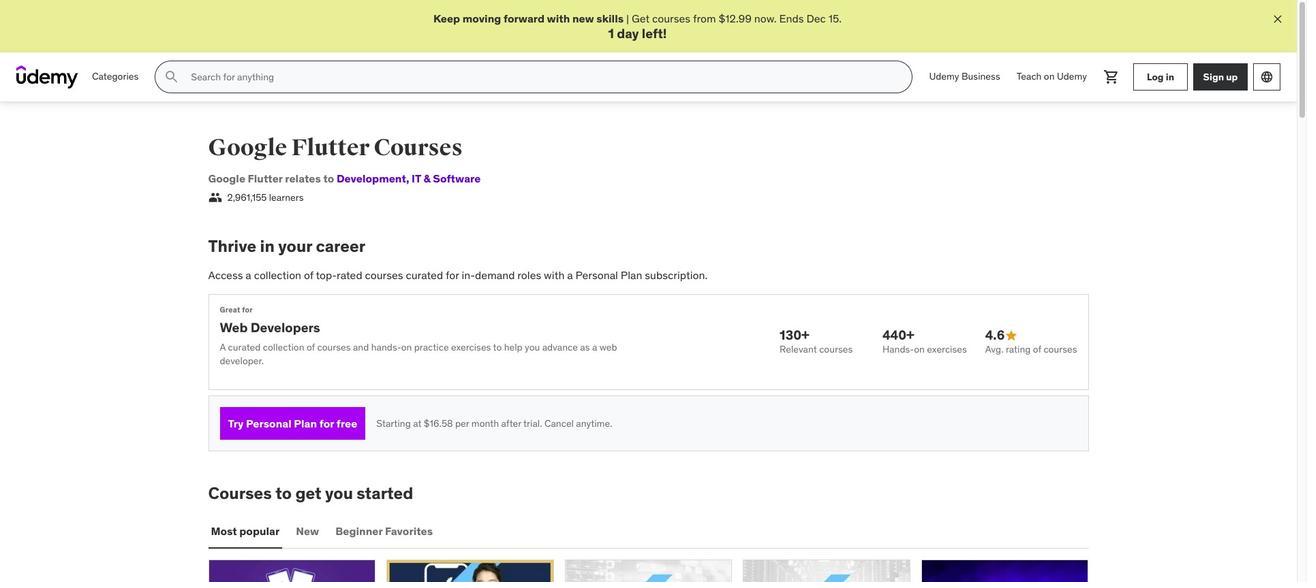 Task type: describe. For each thing, give the bounding box(es) containing it.
choose a language image
[[1261, 70, 1274, 84]]

collection inside great for web developers a curated collection of courses and hands-on practice exercises to help you advance as a web developer.
[[263, 342, 304, 354]]

courses right rating
[[1044, 344, 1078, 356]]

thrive
[[208, 236, 257, 257]]

1 vertical spatial plan
[[294, 417, 317, 431]]

starting at $16.58 per month after trial. cancel anytime.
[[377, 418, 613, 430]]

exercises inside 440+ hands-on exercises
[[928, 344, 967, 356]]

access a collection of top-rated courses curated for in-demand roles with a personal plan subscription.
[[208, 269, 708, 282]]

teach on udemy
[[1017, 70, 1088, 83]]

avg.
[[986, 344, 1004, 356]]

development link
[[337, 172, 406, 186]]

beginner favorites button
[[333, 516, 436, 548]]

google for google flutter relates to development it & software
[[208, 172, 246, 186]]

log
[[1147, 71, 1164, 83]]

categories button
[[84, 61, 147, 94]]

avg. rating of courses
[[986, 344, 1078, 356]]

teach on udemy link
[[1009, 61, 1096, 94]]

anytime.
[[576, 418, 613, 430]]

beginner
[[336, 525, 383, 538]]

130+ relevant courses
[[780, 327, 853, 356]]

a
[[220, 342, 226, 354]]

per
[[455, 418, 469, 430]]

with inside 'keep moving forward with new skills | get courses from $12.99 now. ends dec 15. 1 day left!'
[[547, 12, 570, 25]]

0 horizontal spatial you
[[325, 484, 353, 505]]

beginner favorites
[[336, 525, 433, 538]]

as
[[580, 342, 590, 354]]

hands-
[[371, 342, 401, 354]]

learners
[[269, 191, 304, 204]]

great for web developers a curated collection of courses and hands-on practice exercises to help you advance as a web developer.
[[220, 305, 617, 367]]

thrive in your career
[[208, 236, 366, 257]]

1
[[608, 25, 614, 42]]

popular
[[239, 525, 280, 538]]

udemy business link
[[921, 61, 1009, 94]]

it & software link
[[406, 172, 481, 186]]

day
[[617, 25, 639, 42]]

top-
[[316, 269, 337, 282]]

1 horizontal spatial a
[[567, 269, 573, 282]]

log in link
[[1134, 64, 1188, 91]]

help
[[504, 342, 523, 354]]

udemy business
[[930, 70, 1001, 83]]

web developers link
[[220, 320, 320, 336]]

15.
[[829, 12, 842, 25]]

started
[[357, 484, 414, 505]]

for inside 'try personal plan for free' link
[[320, 417, 334, 431]]

get
[[632, 12, 650, 25]]

cancel
[[545, 418, 574, 430]]

most popular
[[211, 525, 280, 538]]

$12.99
[[719, 12, 752, 25]]

440+ hands-on exercises
[[883, 327, 967, 356]]

udemy inside teach on udemy link
[[1057, 70, 1088, 83]]

flutter for courses
[[292, 134, 370, 162]]

google for google flutter courses
[[208, 134, 287, 162]]

it
[[412, 172, 421, 186]]

advance
[[542, 342, 578, 354]]

with inside thrive in your career element
[[544, 269, 565, 282]]

keep moving forward with new skills | get courses from $12.99 now. ends dec 15. 1 day left!
[[434, 12, 842, 42]]

rated
[[337, 269, 363, 282]]

your
[[278, 236, 312, 257]]

courses inside 130+ relevant courses
[[820, 344, 853, 356]]

0 vertical spatial personal
[[576, 269, 618, 282]]

try personal plan for free link
[[220, 408, 366, 441]]

1 horizontal spatial curated
[[406, 269, 443, 282]]

0 vertical spatial collection
[[254, 269, 301, 282]]

skills
[[597, 12, 624, 25]]

130+
[[780, 327, 810, 344]]

to inside great for web developers a curated collection of courses and hands-on practice exercises to help you advance as a web developer.
[[493, 342, 502, 354]]

4.6
[[986, 327, 1005, 344]]

up
[[1227, 71, 1239, 83]]

great
[[220, 305, 240, 315]]

most
[[211, 525, 237, 538]]

in-
[[462, 269, 475, 282]]

1 horizontal spatial plan
[[621, 269, 643, 282]]

left!
[[642, 25, 667, 42]]

in for thrive
[[260, 236, 275, 257]]

shopping cart with 0 items image
[[1104, 69, 1120, 85]]

0 horizontal spatial courses
[[208, 484, 272, 505]]

developers
[[251, 320, 320, 336]]

sign
[[1204, 71, 1225, 83]]

moving
[[463, 12, 501, 25]]

courses inside 'keep moving forward with new skills | get courses from $12.99 now. ends dec 15. 1 day left!'
[[653, 12, 691, 25]]

free
[[337, 417, 358, 431]]

for inside great for web developers a curated collection of courses and hands-on practice exercises to help you advance as a web developer.
[[242, 305, 253, 315]]

starting
[[377, 418, 411, 430]]

after
[[502, 418, 522, 430]]

relevant
[[780, 344, 817, 356]]

trial.
[[524, 418, 542, 430]]



Task type: vqa. For each thing, say whether or not it's contained in the screenshot.
the left the on
yes



Task type: locate. For each thing, give the bounding box(es) containing it.
1 horizontal spatial on
[[915, 344, 925, 356]]

ends
[[780, 12, 804, 25]]

1 vertical spatial collection
[[263, 342, 304, 354]]

0 horizontal spatial in
[[260, 236, 275, 257]]

courses up most popular
[[208, 484, 272, 505]]

relates
[[285, 172, 321, 186]]

courses left and
[[317, 342, 351, 354]]

on inside 440+ hands-on exercises
[[915, 344, 925, 356]]

1 google from the top
[[208, 134, 287, 162]]

1 horizontal spatial in
[[1166, 71, 1175, 83]]

Search for anything text field
[[188, 66, 896, 89]]

exercises right practice
[[451, 342, 491, 354]]

0 vertical spatial flutter
[[292, 134, 370, 162]]

you right get
[[325, 484, 353, 505]]

0 vertical spatial curated
[[406, 269, 443, 282]]

2 horizontal spatial for
[[446, 269, 459, 282]]

access
[[208, 269, 243, 282]]

0 vertical spatial plan
[[621, 269, 643, 282]]

of left top-
[[304, 269, 314, 282]]

curated left the in-
[[406, 269, 443, 282]]

2 vertical spatial to
[[276, 484, 292, 505]]

flutter up google flutter relates to development it & software
[[292, 134, 370, 162]]

1 vertical spatial for
[[242, 305, 253, 315]]

1 horizontal spatial flutter
[[292, 134, 370, 162]]

hands-
[[883, 344, 915, 356]]

collection down developers
[[263, 342, 304, 354]]

personal right roles
[[576, 269, 618, 282]]

2 vertical spatial for
[[320, 417, 334, 431]]

forward
[[504, 12, 545, 25]]

small image
[[208, 191, 222, 205]]

1 vertical spatial you
[[325, 484, 353, 505]]

subscription.
[[645, 269, 708, 282]]

1 vertical spatial google
[[208, 172, 246, 186]]

log in
[[1147, 71, 1175, 83]]

courses to get you started
[[208, 484, 414, 505]]

keep
[[434, 12, 460, 25]]

career
[[316, 236, 366, 257]]

and
[[353, 342, 369, 354]]

practice
[[414, 342, 449, 354]]

flutter
[[292, 134, 370, 162], [248, 172, 283, 186]]

google
[[208, 134, 287, 162], [208, 172, 246, 186]]

0 vertical spatial courses
[[374, 134, 463, 162]]

google flutter relates to development it & software
[[208, 172, 481, 186]]

0 vertical spatial in
[[1166, 71, 1175, 83]]

0 vertical spatial for
[[446, 269, 459, 282]]

curated up developer.
[[228, 342, 261, 354]]

of down developers
[[307, 342, 315, 354]]

web
[[600, 342, 617, 354]]

courses inside great for web developers a curated collection of courses and hands-on practice exercises to help you advance as a web developer.
[[317, 342, 351, 354]]

software
[[433, 172, 481, 186]]

you
[[525, 342, 540, 354], [325, 484, 353, 505]]

2 horizontal spatial to
[[493, 342, 502, 354]]

with right roles
[[544, 269, 565, 282]]

0 vertical spatial google
[[208, 134, 287, 162]]

curated inside great for web developers a curated collection of courses and hands-on practice exercises to help you advance as a web developer.
[[228, 342, 261, 354]]

0 horizontal spatial a
[[246, 269, 251, 282]]

0 vertical spatial with
[[547, 12, 570, 25]]

1 vertical spatial with
[[544, 269, 565, 282]]

1 vertical spatial courses
[[208, 484, 272, 505]]

1 vertical spatial curated
[[228, 342, 261, 354]]

for left free
[[320, 417, 334, 431]]

get
[[296, 484, 322, 505]]

a right access
[[246, 269, 251, 282]]

plan left subscription.
[[621, 269, 643, 282]]

rating
[[1006, 344, 1031, 356]]

sign up
[[1204, 71, 1239, 83]]

google up small image on the left top of the page
[[208, 172, 246, 186]]

in right log
[[1166, 71, 1175, 83]]

a right as
[[592, 342, 597, 354]]

2,961,155 learners
[[227, 191, 304, 204]]

udemy left business
[[930, 70, 960, 83]]

collection
[[254, 269, 301, 282], [263, 342, 304, 354]]

1 vertical spatial flutter
[[248, 172, 283, 186]]

courses right relevant
[[820, 344, 853, 356]]

a right roles
[[567, 269, 573, 282]]

1 udemy from the left
[[930, 70, 960, 83]]

1 horizontal spatial you
[[525, 342, 540, 354]]

teach
[[1017, 70, 1042, 83]]

in left your
[[260, 236, 275, 257]]

0 horizontal spatial udemy
[[930, 70, 960, 83]]

&
[[424, 172, 431, 186]]

2 horizontal spatial a
[[592, 342, 597, 354]]

now.
[[755, 12, 777, 25]]

google up 2,961,155 at the left top
[[208, 134, 287, 162]]

0 horizontal spatial to
[[276, 484, 292, 505]]

exercises left 'avg.'
[[928, 344, 967, 356]]

on
[[1044, 70, 1055, 83], [401, 342, 412, 354], [915, 344, 925, 356]]

0 horizontal spatial exercises
[[451, 342, 491, 354]]

courses
[[374, 134, 463, 162], [208, 484, 272, 505]]

1 horizontal spatial personal
[[576, 269, 618, 282]]

2,961,155
[[227, 191, 267, 204]]

close image
[[1272, 12, 1285, 26]]

in for log
[[1166, 71, 1175, 83]]

for left the in-
[[446, 269, 459, 282]]

dec
[[807, 12, 826, 25]]

0 horizontal spatial personal
[[246, 417, 292, 431]]

you right help
[[525, 342, 540, 354]]

with
[[547, 12, 570, 25], [544, 269, 565, 282]]

on inside great for web developers a curated collection of courses and hands-on practice exercises to help you advance as a web developer.
[[401, 342, 412, 354]]

flutter up '2,961,155 learners'
[[248, 172, 283, 186]]

1 vertical spatial to
[[493, 342, 502, 354]]

to
[[323, 172, 334, 186], [493, 342, 502, 354], [276, 484, 292, 505]]

of inside great for web developers a curated collection of courses and hands-on practice exercises to help you advance as a web developer.
[[307, 342, 315, 354]]

exercises inside great for web developers a curated collection of courses and hands-on practice exercises to help you advance as a web developer.
[[451, 342, 491, 354]]

0 horizontal spatial curated
[[228, 342, 261, 354]]

collection down thrive in your career
[[254, 269, 301, 282]]

1 horizontal spatial exercises
[[928, 344, 967, 356]]

for right great
[[242, 305, 253, 315]]

business
[[962, 70, 1001, 83]]

1 horizontal spatial for
[[320, 417, 334, 431]]

1 vertical spatial in
[[260, 236, 275, 257]]

thrive in your career element
[[208, 236, 1089, 452]]

new
[[296, 525, 319, 538]]

1 horizontal spatial to
[[323, 172, 334, 186]]

1 horizontal spatial udemy
[[1057, 70, 1088, 83]]

$16.58
[[424, 418, 453, 430]]

plan
[[621, 269, 643, 282], [294, 417, 317, 431]]

categories
[[92, 70, 139, 83]]

roles
[[518, 269, 542, 282]]

udemy left shopping cart with 0 items icon
[[1057, 70, 1088, 83]]

try personal plan for free
[[228, 417, 358, 431]]

a
[[246, 269, 251, 282], [567, 269, 573, 282], [592, 342, 597, 354]]

to left help
[[493, 342, 502, 354]]

2 google from the top
[[208, 172, 246, 186]]

with left new
[[547, 12, 570, 25]]

courses up it
[[374, 134, 463, 162]]

courses
[[653, 12, 691, 25], [365, 269, 403, 282], [317, 342, 351, 354], [820, 344, 853, 356], [1044, 344, 1078, 356]]

1 vertical spatial personal
[[246, 417, 292, 431]]

favorites
[[385, 525, 433, 538]]

you inside great for web developers a curated collection of courses and hands-on practice exercises to help you advance as a web developer.
[[525, 342, 540, 354]]

demand
[[475, 269, 515, 282]]

to left get
[[276, 484, 292, 505]]

from
[[693, 12, 716, 25]]

0 horizontal spatial on
[[401, 342, 412, 354]]

0 vertical spatial you
[[525, 342, 540, 354]]

curated
[[406, 269, 443, 282], [228, 342, 261, 354]]

1 horizontal spatial courses
[[374, 134, 463, 162]]

personal right try
[[246, 417, 292, 431]]

0 horizontal spatial flutter
[[248, 172, 283, 186]]

0 horizontal spatial plan
[[294, 417, 317, 431]]

2 udemy from the left
[[1057, 70, 1088, 83]]

in
[[1166, 71, 1175, 83], [260, 236, 275, 257]]

of right rating
[[1034, 344, 1042, 356]]

0 horizontal spatial for
[[242, 305, 253, 315]]

for
[[446, 269, 459, 282], [242, 305, 253, 315], [320, 417, 334, 431]]

most popular button
[[208, 516, 282, 548]]

udemy inside udemy business link
[[930, 70, 960, 83]]

plan left free
[[294, 417, 317, 431]]

2 horizontal spatial on
[[1044, 70, 1055, 83]]

to right 'relates'
[[323, 172, 334, 186]]

google flutter courses
[[208, 134, 463, 162]]

|
[[627, 12, 629, 25]]

try
[[228, 417, 244, 431]]

440+
[[883, 327, 915, 344]]

of
[[304, 269, 314, 282], [307, 342, 315, 354], [1034, 344, 1042, 356]]

sign up link
[[1194, 64, 1248, 91]]

0 vertical spatial to
[[323, 172, 334, 186]]

courses up left!
[[653, 12, 691, 25]]

at
[[413, 418, 422, 430]]

submit search image
[[164, 69, 180, 85]]

web
[[220, 320, 248, 336]]

month
[[472, 418, 499, 430]]

udemy image
[[16, 66, 78, 89]]

courses right rated
[[365, 269, 403, 282]]

flutter for relates
[[248, 172, 283, 186]]

new
[[573, 12, 594, 25]]

a inside great for web developers a curated collection of courses and hands-on practice exercises to help you advance as a web developer.
[[592, 342, 597, 354]]

small image
[[1005, 329, 1019, 343]]

exercises
[[451, 342, 491, 354], [928, 344, 967, 356]]



